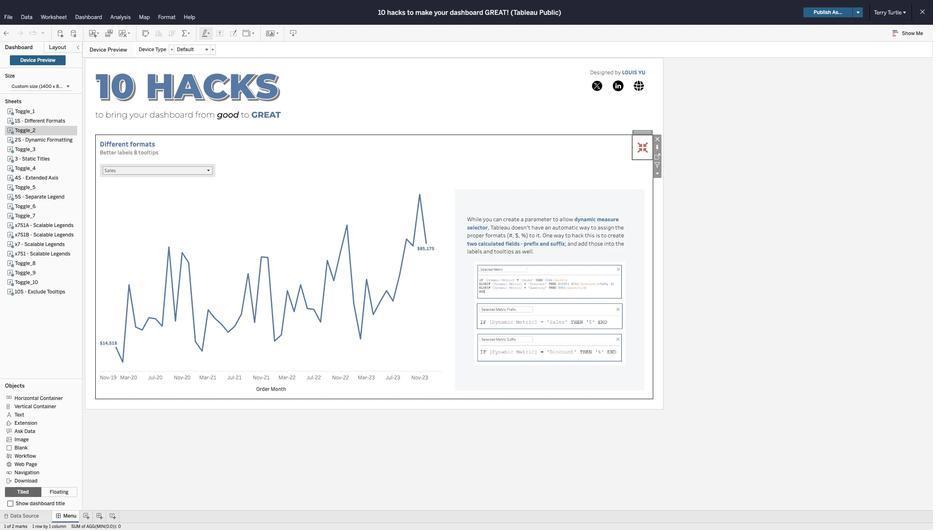 Task type: vqa. For each thing, say whether or not it's contained in the screenshot.
Legend
yes



Task type: describe. For each thing, give the bounding box(es) containing it.
page
[[26, 462, 37, 467]]

totals image
[[181, 29, 191, 37]]

calculated
[[478, 240, 505, 247]]

fit image
[[242, 29, 256, 37]]

0 vertical spatial preview
[[108, 47, 127, 53]]

dynamic measure selector
[[467, 216, 620, 231]]

those
[[589, 240, 603, 247]]

vertical container
[[14, 404, 56, 410]]

workflow option
[[5, 452, 71, 460]]

sort ascending image
[[155, 29, 163, 37]]

1 horizontal spatial marks. press enter to open the view data window.. use arrow keys to navigate data visualization elements. image
[[633, 135, 653, 160]]

to left allow at the right top of page
[[553, 216, 559, 223]]

web page option
[[5, 460, 71, 468]]

1 horizontal spatial device
[[90, 47, 106, 53]]

data source
[[10, 513, 39, 519]]

legends for x7s1a - scalable legends
[[54, 223, 74, 228]]

1 for 1 row by 1 column
[[32, 524, 34, 529]]

public)
[[539, 8, 561, 16]]

you
[[483, 216, 492, 223]]

ask
[[14, 429, 23, 434]]

2s - dynamic formatting
[[15, 137, 73, 143]]

separate
[[25, 194, 46, 200]]

remove from dashboard image
[[653, 135, 662, 143]]

marks
[[15, 524, 27, 529]]

publish as...
[[814, 9, 843, 15]]

show me
[[902, 31, 924, 36]]

preview inside button
[[37, 57, 55, 63]]

extended
[[25, 175, 47, 181]]

text
[[14, 412, 24, 418]]

menu
[[63, 513, 76, 519]]

- for 1s - different formats
[[22, 118, 23, 124]]

10s
[[15, 289, 24, 295]]

toggle_8
[[15, 261, 36, 266]]

different inside different formats better labels & tooltips
[[100, 140, 129, 148]]

into
[[604, 240, 615, 247]]

horizontal
[[14, 395, 39, 401]]

custom
[[12, 84, 28, 89]]

workflow
[[14, 453, 36, 459]]

;
[[565, 240, 567, 247]]

format workbook image
[[229, 29, 237, 37]]

publish as... button
[[804, 7, 853, 17]]

go to sheet image
[[653, 152, 662, 161]]

worksheet
[[41, 14, 67, 20]]

show/hide cards image
[[266, 29, 279, 37]]

pause auto updates image
[[70, 29, 78, 37]]

; and add those into the labels and tooltips as well.
[[467, 240, 626, 255]]

navigation option
[[5, 468, 71, 476]]

- for 2s - dynamic formatting
[[22, 137, 24, 143]]

proper
[[467, 232, 484, 239]]

different formats better labels & tooltips
[[100, 140, 159, 156]]

hack
[[572, 232, 584, 239]]

$,
[[516, 232, 520, 239]]

have
[[532, 224, 544, 231]]

(tableau
[[511, 8, 538, 16]]

tooltips inside ; and add those into the labels and tooltips as well.
[[494, 248, 514, 255]]

1 horizontal spatial dashboard
[[450, 8, 484, 16]]

fix width image
[[653, 143, 662, 152]]

text option
[[5, 410, 71, 419]]

formats inside , tableau doesn't have an automatic way to assign the proper formats (#, $, %) to it. one way to hack this is to create two calculated fields - prefix and suffix
[[486, 232, 506, 239]]

scalable for x7
[[24, 242, 44, 247]]

duplicate image
[[105, 29, 113, 37]]

data for data
[[21, 14, 32, 20]]

- for 4s - extended axis
[[23, 175, 24, 181]]

4s
[[15, 175, 21, 181]]

objects
[[5, 383, 25, 389]]

objects list box
[[5, 391, 77, 485]]

to down the "automatic"
[[566, 232, 571, 239]]

to up this
[[591, 224, 597, 231]]

3 - static titles
[[15, 156, 50, 162]]

new data source image
[[57, 29, 65, 37]]

1 for 1 of 2 marks
[[4, 524, 6, 529]]

format
[[158, 14, 176, 20]]

show me button
[[889, 27, 931, 40]]

to left it.
[[530, 232, 535, 239]]

map
[[139, 14, 150, 20]]

clear sheet image
[[118, 29, 131, 37]]

highlight image
[[201, 29, 211, 37]]

- for 5s - separate legend
[[22, 194, 24, 200]]

better
[[100, 149, 116, 156]]

while you can create a parameter to allow
[[467, 216, 575, 223]]

sort descending image
[[168, 29, 176, 37]]

5s - separate legend
[[15, 194, 65, 200]]

static
[[22, 156, 36, 162]]

a
[[521, 216, 524, 223]]

- for x7s1a - scalable legends
[[30, 223, 32, 228]]

data inside option
[[24, 429, 35, 434]]

layout
[[49, 44, 66, 50]]

fields
[[506, 240, 520, 247]]

vertical container option
[[5, 402, 71, 410]]

tooltips inside different formats better labels & tooltips
[[139, 149, 159, 156]]

hacks
[[387, 8, 406, 16]]

terry turtle
[[875, 9, 902, 15]]

undo image
[[2, 29, 11, 37]]

show dashboard title
[[16, 501, 65, 507]]

extension option
[[5, 419, 71, 427]]

3 1 from the left
[[49, 524, 51, 529]]

blank
[[14, 445, 28, 451]]

0 horizontal spatial create
[[503, 216, 520, 223]]

prefix
[[524, 240, 539, 247]]

container for horizontal container
[[40, 395, 63, 401]]

device inside 'device preview' button
[[20, 57, 36, 63]]

an
[[545, 224, 551, 231]]

and inside , tableau doesn't have an automatic way to assign the proper formats (#, $, %) to it. one way to hack this is to create two calculated fields - prefix and suffix
[[540, 240, 549, 247]]

swap rows and columns image
[[142, 29, 150, 37]]

analysis
[[110, 14, 131, 20]]

x7s1b
[[15, 232, 29, 238]]

louis
[[622, 68, 638, 75]]

great!
[[485, 8, 509, 16]]

(#,
[[507, 232, 514, 239]]

add
[[578, 240, 588, 247]]

toggle_3
[[15, 147, 36, 152]]

0 horizontal spatial and
[[484, 248, 493, 255]]

title
[[56, 501, 65, 507]]

is
[[596, 232, 600, 239]]

different formats application
[[83, 58, 933, 510]]

navigation
[[14, 470, 39, 476]]

x7s1
[[15, 251, 26, 257]]

your
[[434, 8, 448, 16]]

toggle_10
[[15, 280, 38, 285]]

legends for x7s1b - scalable legends
[[54, 232, 74, 238]]

parameter
[[525, 216, 552, 223]]

scalable for x7s1b
[[33, 232, 53, 238]]

0
[[118, 524, 121, 529]]

toggle_2
[[15, 128, 36, 133]]

x7s1b - scalable legends
[[15, 232, 74, 238]]



Task type: locate. For each thing, give the bounding box(es) containing it.
0 horizontal spatial dashboard
[[5, 44, 33, 50]]

while
[[467, 216, 482, 223]]

0 vertical spatial by
[[615, 68, 621, 76]]

container down horizontal container
[[33, 404, 56, 410]]

legends up 'x7s1b - scalable legends'
[[54, 223, 74, 228]]

list box containing toggle_1
[[5, 107, 77, 376]]

1 horizontal spatial show
[[902, 31, 915, 36]]

and down calculated
[[484, 248, 493, 255]]

,
[[488, 224, 490, 231]]

measure
[[597, 216, 619, 223]]

1 vertical spatial show
[[16, 501, 29, 507]]

1 row by 1 column
[[32, 524, 66, 529]]

show for show me
[[902, 31, 915, 36]]

tooltips
[[139, 149, 159, 156], [494, 248, 514, 255]]

different up toggle_2
[[25, 118, 45, 124]]

to left make
[[407, 8, 414, 16]]

of left 2
[[7, 524, 11, 529]]

4s - extended axis
[[15, 175, 58, 181]]

0 vertical spatial dashboard
[[450, 8, 484, 16]]

blank option
[[5, 443, 71, 452]]

web
[[14, 462, 25, 467]]

1 vertical spatial formats
[[486, 232, 506, 239]]

- right 1s
[[22, 118, 23, 124]]

device preview inside button
[[20, 57, 55, 63]]

0 horizontal spatial way
[[554, 232, 564, 239]]

create up into
[[608, 232, 624, 239]]

vertical
[[14, 404, 32, 410]]

sum of agg(min(0.0)): 0
[[71, 524, 121, 529]]

one
[[543, 232, 553, 239]]

horizontal container option
[[5, 394, 71, 402]]

replay animation image
[[40, 30, 45, 35]]

the right into
[[616, 240, 624, 247]]

device up size
[[20, 57, 36, 63]]

legends down "x7 - scalable legends"
[[51, 251, 70, 257]]

horizontal container
[[14, 395, 63, 401]]

- right x7s1b
[[30, 232, 32, 238]]

0 vertical spatial device preview
[[90, 47, 127, 53]]

container for vertical container
[[33, 404, 56, 410]]

ask data option
[[5, 427, 71, 435]]

download
[[14, 478, 37, 484]]

1 horizontal spatial dashboard
[[75, 14, 102, 20]]

10 hacks to make your dashboard great! (tableau public)
[[378, 8, 561, 16]]

- right 2s
[[22, 137, 24, 143]]

preview
[[108, 47, 127, 53], [37, 57, 55, 63]]

toggle_9
[[15, 270, 36, 276]]

legends for x7 - scalable legends
[[45, 242, 65, 247]]

1 vertical spatial labels
[[467, 248, 482, 255]]

create inside , tableau doesn't have an automatic way to assign the proper formats (#, $, %) to it. one way to hack this is to create two calculated fields - prefix and suffix
[[608, 232, 624, 239]]

1 vertical spatial preview
[[37, 57, 55, 63]]

container up the "vertical container" option
[[40, 395, 63, 401]]

2 of from the left
[[82, 524, 85, 529]]

show mark labels image
[[216, 29, 224, 37]]

- for 3 - static titles
[[19, 156, 21, 162]]

- right x7s1a
[[30, 223, 32, 228]]

x
[[53, 84, 55, 89]]

show down tiled
[[16, 501, 29, 507]]

0 horizontal spatial device
[[20, 57, 36, 63]]

- right 5s
[[22, 194, 24, 200]]

marks. press enter to open the view data window.. use arrow keys to navigate data visualization elements. image
[[633, 135, 653, 160], [100, 185, 443, 372]]

- right 10s
[[25, 289, 27, 295]]

10s - exclude tooltips
[[15, 289, 65, 295]]

2 1 from the left
[[32, 524, 34, 529]]

1
[[4, 524, 6, 529], [32, 524, 34, 529], [49, 524, 51, 529]]

0 horizontal spatial tooltips
[[139, 149, 159, 156]]

0 vertical spatial create
[[503, 216, 520, 223]]

different
[[25, 118, 45, 124], [100, 140, 129, 148]]

dashboard down the redo icon at left top
[[5, 44, 33, 50]]

togglestate option group
[[5, 487, 77, 497]]

0 horizontal spatial formats
[[130, 140, 155, 148]]

axis
[[48, 175, 58, 181]]

device preview button
[[10, 55, 66, 65]]

image image
[[95, 60, 289, 123], [588, 79, 606, 92], [633, 80, 645, 92], [613, 81, 624, 91], [474, 262, 625, 365]]

data down the extension at the left bottom of page
[[24, 429, 35, 434]]

extension
[[14, 420, 37, 426]]

show inside button
[[902, 31, 915, 36]]

titles
[[37, 156, 50, 162]]

data up replay animation image
[[21, 14, 32, 20]]

0 vertical spatial container
[[40, 395, 63, 401]]

preview down clear sheet icon
[[108, 47, 127, 53]]

scalable for x7s1a
[[33, 223, 53, 228]]

1 horizontal spatial preview
[[108, 47, 127, 53]]

- right 3
[[19, 156, 21, 162]]

1 vertical spatial the
[[616, 240, 624, 247]]

0 horizontal spatial preview
[[37, 57, 55, 63]]

toggle_1
[[15, 109, 35, 114]]

device left type
[[139, 47, 154, 52]]

the inside , tableau doesn't have an automatic way to assign the proper formats (#, $, %) to it. one way to hack this is to create two calculated fields - prefix and suffix
[[616, 224, 624, 231]]

show left the 'me'
[[902, 31, 915, 36]]

and down one
[[540, 240, 549, 247]]

source
[[23, 513, 39, 519]]

1 vertical spatial dashboard
[[5, 44, 33, 50]]

device preview
[[90, 47, 127, 53], [20, 57, 55, 63]]

0 horizontal spatial show
[[16, 501, 29, 507]]

0 vertical spatial show
[[902, 31, 915, 36]]

1 vertical spatial marks. press enter to open the view data window.. use arrow keys to navigate data visualization elements. image
[[100, 185, 443, 372]]

the inside ; and add those into the labels and tooltips as well.
[[616, 240, 624, 247]]

collapse image
[[76, 45, 81, 50]]

of for 2
[[7, 524, 11, 529]]

- right 4s
[[23, 175, 24, 181]]

2 horizontal spatial device
[[139, 47, 154, 52]]

- right x7
[[21, 242, 23, 247]]

scalable for x7s1
[[30, 251, 50, 257]]

0 horizontal spatial by
[[43, 524, 48, 529]]

by left the "louis"
[[615, 68, 621, 76]]

- inside , tableau doesn't have an automatic way to assign the proper formats (#, $, %) to it. one way to hack this is to create two calculated fields - prefix and suffix
[[521, 240, 523, 247]]

by inside different formats application
[[615, 68, 621, 76]]

scalable down "x7 - scalable legends"
[[30, 251, 50, 257]]

custom size (1400 x 850)
[[12, 84, 66, 89]]

data for data source
[[10, 513, 21, 519]]

0 vertical spatial data
[[21, 14, 32, 20]]

legends for x7s1 - scalable legends
[[51, 251, 70, 257]]

by right row
[[43, 524, 48, 529]]

x7s1 - scalable legends
[[15, 251, 70, 257]]

1 vertical spatial different
[[100, 140, 129, 148]]

dashboard up new worksheet icon
[[75, 14, 102, 20]]

0 vertical spatial the
[[616, 224, 624, 231]]

3
[[15, 156, 18, 162]]

labels down two
[[467, 248, 482, 255]]

sheets
[[5, 99, 21, 104]]

0 vertical spatial way
[[580, 224, 590, 231]]

image
[[14, 437, 29, 443]]

1 vertical spatial dashboard
[[30, 501, 55, 507]]

container
[[40, 395, 63, 401], [33, 404, 56, 410]]

1 left 2
[[4, 524, 6, 529]]

type
[[155, 47, 166, 52]]

- down '%)'
[[521, 240, 523, 247]]

- for x7s1 - scalable legends
[[27, 251, 29, 257]]

two
[[467, 240, 477, 247]]

it.
[[536, 232, 542, 239]]

use as filter image
[[653, 161, 662, 169]]

1 horizontal spatial different
[[100, 140, 129, 148]]

1 horizontal spatial and
[[540, 240, 549, 247]]

2 horizontal spatial and
[[568, 240, 577, 247]]

designed by louis yu
[[590, 68, 646, 76]]

suffix
[[551, 240, 565, 247]]

0 horizontal spatial 1
[[4, 524, 6, 529]]

dashboard
[[75, 14, 102, 20], [5, 44, 33, 50]]

make
[[416, 8, 433, 16]]

1 horizontal spatial of
[[82, 524, 85, 529]]

1 horizontal spatial tooltips
[[494, 248, 514, 255]]

2s
[[15, 137, 21, 143]]

0 horizontal spatial device preview
[[20, 57, 55, 63]]

1 vertical spatial tooltips
[[494, 248, 514, 255]]

scalable up 'x7s1b - scalable legends'
[[33, 223, 53, 228]]

toggle_5
[[15, 185, 35, 190]]

dynamic
[[25, 137, 46, 143]]

device down new worksheet icon
[[90, 47, 106, 53]]

formats up calculated
[[486, 232, 506, 239]]

(1400
[[39, 84, 52, 89]]

0 horizontal spatial dashboard
[[30, 501, 55, 507]]

new worksheet image
[[88, 29, 100, 37]]

2 horizontal spatial 1
[[49, 524, 51, 529]]

10
[[378, 8, 386, 16]]

replay animation image
[[29, 29, 37, 37]]

legends down 'x7s1a - scalable legends'
[[54, 232, 74, 238]]

and right ;
[[568, 240, 577, 247]]

- for x7 - scalable legends
[[21, 242, 23, 247]]

create left a
[[503, 216, 520, 223]]

download option
[[5, 476, 71, 485]]

scalable down 'x7s1a - scalable legends'
[[33, 232, 53, 238]]

1 horizontal spatial 1
[[32, 524, 34, 529]]

redo image
[[16, 29, 24, 37]]

0 vertical spatial tooltips
[[139, 149, 159, 156]]

to right is on the top right
[[602, 232, 607, 239]]

different up better
[[100, 140, 129, 148]]

0 vertical spatial labels
[[118, 149, 133, 156]]

tooltips right "&" at the top
[[139, 149, 159, 156]]

data up 1 of 2 marks
[[10, 513, 21, 519]]

0 horizontal spatial different
[[25, 118, 45, 124]]

tooltips down fields
[[494, 248, 514, 255]]

1 horizontal spatial formats
[[486, 232, 506, 239]]

data
[[21, 14, 32, 20], [24, 429, 35, 434], [10, 513, 21, 519]]

device preview down duplicate icon
[[90, 47, 127, 53]]

allow
[[560, 216, 574, 223]]

turtle
[[888, 9, 902, 15]]

2 vertical spatial data
[[10, 513, 21, 519]]

1 horizontal spatial by
[[615, 68, 621, 76]]

1 left column
[[49, 524, 51, 529]]

-
[[22, 118, 23, 124], [22, 137, 24, 143], [19, 156, 21, 162], [23, 175, 24, 181], [22, 194, 24, 200], [30, 223, 32, 228], [30, 232, 32, 238], [521, 240, 523, 247], [21, 242, 23, 247], [27, 251, 29, 257], [25, 289, 27, 295]]

dashboard right your
[[450, 8, 484, 16]]

0 vertical spatial different
[[25, 118, 45, 124]]

1 of 2 marks
[[4, 524, 27, 529]]

formatting
[[47, 137, 73, 143]]

device type
[[139, 47, 166, 52]]

toggle_7
[[15, 213, 35, 219]]

- for 10s - exclude tooltips
[[25, 289, 27, 295]]

labels
[[118, 149, 133, 156], [467, 248, 482, 255]]

image option
[[5, 435, 71, 443]]

preview down layout at top
[[37, 57, 55, 63]]

0 horizontal spatial marks. press enter to open the view data window.. use arrow keys to navigate data visualization elements. image
[[100, 185, 443, 372]]

help
[[184, 14, 195, 20]]

and
[[540, 240, 549, 247], [568, 240, 577, 247], [484, 248, 493, 255]]

850)
[[56, 84, 66, 89]]

exclude
[[28, 289, 46, 295]]

of right sum
[[82, 524, 85, 529]]

way down dynamic
[[580, 224, 590, 231]]

1 horizontal spatial device preview
[[90, 47, 127, 53]]

formats inside different formats better labels & tooltips
[[130, 140, 155, 148]]

list box
[[5, 107, 77, 376]]

labels left "&" at the top
[[118, 149, 133, 156]]

more options image
[[653, 169, 662, 178]]

labels inside ; and add those into the labels and tooltips as well.
[[467, 248, 482, 255]]

download image
[[289, 29, 298, 37]]

1 of from the left
[[7, 524, 11, 529]]

scalable up x7s1 - scalable legends
[[24, 242, 44, 247]]

, tableau doesn't have an automatic way to assign the proper formats (#, $, %) to it. one way to hack this is to create two calculated fields - prefix and suffix
[[467, 224, 626, 247]]

0 vertical spatial dashboard
[[75, 14, 102, 20]]

1 horizontal spatial way
[[580, 224, 590, 231]]

way
[[580, 224, 590, 231], [554, 232, 564, 239]]

- for x7s1b - scalable legends
[[30, 232, 32, 238]]

the right assign
[[616, 224, 624, 231]]

yu
[[639, 68, 646, 75]]

labels inside different formats better labels & tooltips
[[118, 149, 133, 156]]

- right x7s1
[[27, 251, 29, 257]]

size
[[5, 73, 15, 79]]

1 horizontal spatial create
[[608, 232, 624, 239]]

device preview down layout at top
[[20, 57, 55, 63]]

formats up "&" at the top
[[130, 140, 155, 148]]

1s - different formats
[[15, 118, 65, 124]]

1 left row
[[32, 524, 34, 529]]

toggle_6
[[15, 204, 36, 209]]

by
[[615, 68, 621, 76], [43, 524, 48, 529]]

1 vertical spatial create
[[608, 232, 624, 239]]

0 vertical spatial formats
[[130, 140, 155, 148]]

floating
[[50, 489, 69, 495]]

sum
[[71, 524, 81, 529]]

x7s1a - scalable legends
[[15, 223, 74, 228]]

legends down 'x7s1b - scalable legends'
[[45, 242, 65, 247]]

of for agg(min(0.0)):
[[82, 524, 85, 529]]

show for show dashboard title
[[16, 501, 29, 507]]

1 1 from the left
[[4, 524, 6, 529]]

1 vertical spatial way
[[554, 232, 564, 239]]

legends
[[54, 223, 74, 228], [54, 232, 74, 238], [45, 242, 65, 247], [51, 251, 70, 257]]

dashboard down 'togglestate' option group
[[30, 501, 55, 507]]

1 vertical spatial device preview
[[20, 57, 55, 63]]

1 vertical spatial data
[[24, 429, 35, 434]]

me
[[916, 31, 924, 36]]

1 horizontal spatial labels
[[467, 248, 482, 255]]

1 vertical spatial by
[[43, 524, 48, 529]]

1 vertical spatial container
[[33, 404, 56, 410]]

formats
[[46, 118, 65, 124]]

0 horizontal spatial labels
[[118, 149, 133, 156]]

well.
[[522, 248, 534, 255]]

0 vertical spatial marks. press enter to open the view data window.. use arrow keys to navigate data visualization elements. image
[[633, 135, 653, 160]]

x7 - scalable legends
[[15, 242, 65, 247]]

way up suffix
[[554, 232, 564, 239]]

legend
[[48, 194, 65, 200]]

of
[[7, 524, 11, 529], [82, 524, 85, 529]]

0 horizontal spatial of
[[7, 524, 11, 529]]



